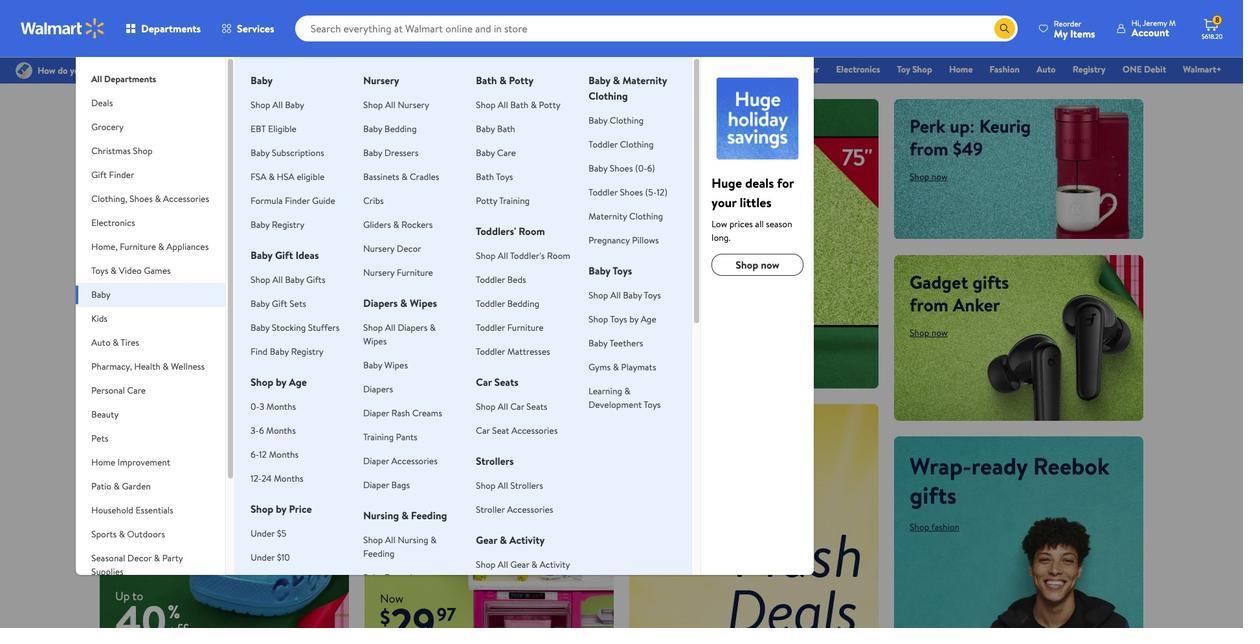 Task type: locate. For each thing, give the bounding box(es) containing it.
1 vertical spatial christmas
[[91, 144, 131, 157]]

to inside "group"
[[132, 588, 143, 604]]

potty down deals link
[[539, 98, 560, 111]]

& right gliders
[[393, 218, 399, 231]]

car up car seat accessories link
[[510, 400, 524, 413]]

& inside clothing, shoes & accessories dropdown button
[[155, 192, 161, 205]]

all for baby
[[272, 98, 283, 111]]

baby clothing
[[589, 114, 644, 127]]

clothing up pillows
[[629, 210, 663, 223]]

0 vertical spatial grocery
[[599, 63, 631, 76]]

toys
[[496, 170, 513, 183], [613, 264, 632, 278], [91, 264, 108, 277], [644, 289, 661, 302], [610, 313, 627, 326], [644, 398, 661, 411]]

baby for baby bath
[[476, 122, 495, 135]]

gift finder for gift finder dropdown button
[[91, 168, 134, 181]]

baby for baby clothing
[[589, 114, 608, 127]]

0 horizontal spatial for
[[179, 294, 209, 326]]

up down 'learning & development toys'
[[645, 417, 674, 450]]

baby registry link
[[251, 218, 304, 231]]

toddler down samsung
[[476, 273, 505, 286]]

shop all gifts link
[[380, 257, 430, 270]]

baby for baby formula
[[363, 571, 382, 584]]

0 horizontal spatial electronics
[[91, 216, 135, 229]]

find baby registry link
[[251, 345, 324, 358]]

& inside home, furniture & appliances dropdown button
[[158, 240, 164, 253]]

under $5
[[251, 527, 286, 540]]

potty up shop all bath & potty 'link'
[[509, 73, 534, 87]]

0-3 months
[[251, 400, 296, 413]]

shop now inside shop now link
[[736, 258, 779, 272]]

0 vertical spatial activity
[[509, 533, 545, 547]]

toys inside 'dropdown button'
[[91, 264, 108, 277]]

bath up baby care link at the left top
[[497, 122, 515, 135]]

0 vertical spatial car
[[476, 375, 492, 389]]

& inside 'learning & development toys'
[[624, 385, 630, 398]]

pants
[[396, 431, 417, 444]]

development
[[589, 398, 642, 411]]

diapers down diapers & wipes
[[398, 321, 428, 334]]

shop now for crocs for your crew
[[115, 335, 153, 348]]

pregnancy pillows link
[[589, 234, 659, 247]]

grocery inside dropdown button
[[91, 120, 124, 133]]

toys up potty training link at top
[[496, 170, 513, 183]]

shop inside 'link'
[[739, 63, 759, 76]]

baby up fsa
[[251, 146, 270, 159]]

shop inside "shop all diapers & wipes"
[[363, 321, 383, 334]]

1 vertical spatial electronics
[[91, 216, 135, 229]]

formula down fsa
[[251, 194, 283, 207]]

0 horizontal spatial furniture
[[120, 240, 156, 253]]

age up teethers
[[641, 313, 656, 326]]

0 horizontal spatial to
[[132, 588, 143, 604]]

now down perk up: keurig from $49
[[932, 170, 948, 183]]

strollers up stroller accessories link
[[510, 479, 543, 492]]

grocery for grocery
[[91, 120, 124, 133]]

& inside sports & outdoors dropdown button
[[119, 528, 125, 541]]

electronics for electronics link
[[836, 63, 880, 76]]

playmats
[[621, 361, 656, 374]]

up to 65% off
[[645, 417, 785, 450]]

diaper up diaper bags
[[363, 455, 389, 467]]

pregnancy pillows
[[589, 234, 659, 247]]

shop now down perk
[[910, 170, 948, 183]]

diapers for diapers link
[[363, 383, 393, 396]]

all up baby bedding link
[[385, 98, 395, 111]]

gift inside dropdown button
[[91, 168, 107, 181]]

& left tires
[[113, 336, 119, 349]]

baby down toddler clothing at top
[[589, 162, 608, 175]]

all inside "shop all diapers & wipes"
[[385, 321, 395, 334]]

gadget
[[910, 269, 968, 294]]

all up baby gift sets link
[[272, 273, 283, 286]]

0 vertical spatial feeding
[[411, 508, 447, 522]]

shop inside top gifts going fast! shop all gifts
[[380, 257, 400, 270]]

health
[[134, 360, 160, 373]]

gyms & playmats link
[[589, 361, 656, 374]]

shop now link down prices
[[712, 254, 804, 276]]

home up patio
[[91, 456, 115, 469]]

2 vertical spatial car
[[476, 424, 490, 437]]

1 horizontal spatial finder
[[285, 194, 310, 207]]

months right 12
[[269, 448, 299, 461]]

registry down baby stocking stuffers link
[[291, 345, 324, 358]]

1 horizontal spatial auto
[[1037, 63, 1056, 76]]

0 horizontal spatial off
[[153, 136, 177, 161]]

toddler for toddler furniture
[[476, 321, 505, 334]]

1 horizontal spatial gear
[[510, 558, 529, 571]]

under $5 link
[[251, 527, 286, 540]]

1 horizontal spatial care
[[497, 146, 516, 159]]

maternity up baby clothing link
[[622, 73, 667, 87]]

1 horizontal spatial training
[[499, 194, 530, 207]]

to inside select lego® sets up to 20% off
[[285, 113, 302, 139]]

1 diaper from the top
[[363, 407, 389, 420]]

grocery for grocery & essentials
[[599, 63, 631, 76]]

shop down "grocery" dropdown button on the top of page
[[133, 144, 153, 157]]

baby for baby teethers
[[589, 337, 608, 350]]

1 horizontal spatial home
[[949, 63, 973, 76]]

0 vertical spatial up
[[645, 417, 674, 450]]

car seats
[[476, 375, 519, 389]]

0 vertical spatial home
[[949, 63, 973, 76]]

2 horizontal spatial finder
[[794, 63, 819, 76]]

toddler down baby clothing link
[[589, 138, 618, 151]]

supplies
[[91, 565, 123, 578]]

shop now link for gadget gifts from anker
[[910, 326, 948, 339]]

1 horizontal spatial deals
[[561, 63, 583, 76]]

1 vertical spatial seats
[[526, 400, 547, 413]]

shop up baby teethers link
[[589, 313, 608, 326]]

bath down bath & potty
[[510, 98, 529, 111]]

1 vertical spatial deals
[[91, 96, 113, 109]]

household essentials button
[[76, 499, 225, 522]]

clothing for maternity
[[629, 210, 663, 223]]

& inside auto & tires dropdown button
[[113, 336, 119, 349]]

baby up now on the bottom of page
[[363, 571, 382, 584]]

2 horizontal spatial to
[[680, 417, 702, 450]]

long.
[[712, 231, 730, 244]]

fast!
[[517, 179, 616, 251]]

0 horizontal spatial auto
[[91, 336, 111, 349]]

furniture for nursery
[[397, 266, 433, 279]]

to
[[285, 113, 302, 139], [680, 417, 702, 450], [132, 588, 143, 604]]

nursery furniture
[[363, 266, 433, 279]]

shoes left (5-
[[620, 186, 643, 199]]

essentials down walmart site-wide search field
[[642, 63, 680, 76]]

0 vertical spatial electronics
[[836, 63, 880, 76]]

toddler for toddler clothing
[[589, 138, 618, 151]]

diapers down baby wipes link at the left bottom of the page
[[363, 383, 393, 396]]

diapers inside "shop all diapers & wipes"
[[398, 321, 428, 334]]

finder inside 'link'
[[794, 63, 819, 76]]

fsa & hsa eligible
[[251, 170, 325, 183]]

1 vertical spatial auto
[[91, 336, 111, 349]]

shop now link for select lego® sets up to 20% off
[[115, 170, 153, 183]]

0 vertical spatial bedding
[[384, 122, 417, 135]]

up inside "group"
[[115, 588, 130, 604]]

1 vertical spatial grocery
[[91, 120, 124, 133]]

toddler for toddler shoes (5-12)
[[589, 186, 618, 199]]

stroller accessories link
[[476, 503, 553, 516]]

now for perk up: keurig from $49
[[932, 170, 948, 183]]

electronics inside dropdown button
[[91, 216, 135, 229]]

shoes for clothing,
[[130, 192, 153, 205]]

1 vertical spatial furniture
[[397, 266, 433, 279]]

auto for auto
[[1037, 63, 1056, 76]]

find
[[251, 345, 268, 358]]

from
[[910, 136, 948, 161], [910, 292, 948, 317]]

car left seat
[[476, 424, 490, 437]]

2 vertical spatial furniture
[[507, 321, 544, 334]]

shop now link for crocs for your crew
[[115, 335, 153, 348]]

1 vertical spatial from
[[910, 292, 948, 317]]

0 horizontal spatial decor
[[127, 552, 152, 565]]

2 vertical spatial potty
[[476, 194, 497, 207]]

0 horizontal spatial all
[[402, 257, 411, 270]]

shop now for select lego® sets up to 20% off
[[115, 170, 153, 183]]

2 under from the top
[[251, 551, 275, 564]]

all for baby toys
[[610, 289, 621, 302]]

reebok
[[1033, 450, 1109, 482]]

now down the kids dropdown button
[[137, 335, 153, 348]]

baby up baby dressers link
[[363, 122, 382, 135]]

0 vertical spatial seats
[[494, 375, 519, 389]]

furniture down nursery decor
[[397, 266, 433, 279]]

baby up diapers link
[[363, 359, 382, 372]]

gift finder inside dropdown button
[[91, 168, 134, 181]]

care inside dropdown button
[[127, 384, 146, 397]]

finder down fsa & hsa eligible "link"
[[285, 194, 310, 207]]

by up teethers
[[629, 313, 639, 326]]

baby wipes link
[[363, 359, 408, 372]]

0 horizontal spatial gear
[[476, 533, 497, 547]]

baby up bassinets
[[363, 146, 382, 159]]

shop inside 'shop all nursing & feeding'
[[363, 533, 383, 546]]

0 vertical spatial christmas shop
[[697, 63, 759, 76]]

improvement
[[118, 456, 170, 469]]

0 vertical spatial diaper
[[363, 407, 389, 420]]

all up up
[[272, 98, 283, 111]]

maternity clothing
[[589, 210, 663, 223]]

diaper down diapers link
[[363, 407, 389, 420]]

season
[[766, 218, 792, 230]]

toys & video games button
[[76, 259, 225, 283]]

electronics button
[[76, 211, 225, 235]]

3-
[[251, 424, 259, 437]]

fsa
[[251, 170, 266, 183]]

1 vertical spatial bedding
[[507, 297, 539, 310]]

baby wipes
[[363, 359, 408, 372]]

for right the deals
[[777, 174, 794, 192]]

2 vertical spatial diapers
[[363, 383, 393, 396]]

months right 3
[[266, 400, 296, 413]]

0 vertical spatial maternity
[[622, 73, 667, 87]]

toddler for toddler bedding
[[476, 297, 505, 310]]

1 vertical spatial nursing
[[398, 533, 428, 546]]

christmas shop inside 'link'
[[697, 63, 759, 76]]

1 horizontal spatial formula
[[384, 571, 417, 584]]

for right the crocs
[[179, 294, 209, 326]]

& down diapers & wipes
[[430, 321, 436, 334]]

maternity clothing link
[[589, 210, 663, 223]]

decor down outdoors
[[127, 552, 152, 565]]

1 under from the top
[[251, 527, 275, 540]]

shop fashion link
[[910, 520, 960, 533]]

from inside the gadget gifts from anker
[[910, 292, 948, 317]]

20%
[[115, 136, 148, 161]]

furniture
[[120, 240, 156, 253], [397, 266, 433, 279], [507, 321, 544, 334]]

1 horizontal spatial gift finder
[[776, 63, 819, 76]]

under left $5
[[251, 527, 275, 540]]

baby inside "baby" dropdown button
[[91, 288, 111, 301]]

christmas shop inside dropdown button
[[91, 144, 153, 157]]

gift up clothing,
[[91, 168, 107, 181]]

0 horizontal spatial room
[[519, 224, 545, 238]]

potty
[[509, 73, 534, 87], [539, 98, 560, 111], [476, 194, 497, 207]]

shoes inside dropdown button
[[130, 192, 153, 205]]

services
[[237, 21, 274, 36]]

1 vertical spatial registry
[[272, 218, 304, 231]]

shop now up clothing, shoes & accessories
[[115, 170, 153, 183]]

all for strollers
[[498, 479, 508, 492]]

christmas for christmas shop dropdown button
[[91, 144, 131, 157]]

shop all nursing & feeding
[[363, 533, 437, 560]]

1 vertical spatial up
[[115, 588, 130, 604]]

clothing inside the baby & maternity clothing
[[589, 89, 628, 103]]

2 horizontal spatial furniture
[[507, 321, 544, 334]]

$10
[[277, 551, 290, 564]]

nursing
[[363, 508, 399, 522], [398, 533, 428, 546]]

shop now link down perk
[[910, 170, 948, 183]]

shop down 'gear & activity'
[[476, 558, 496, 571]]

0 vertical spatial registry
[[1073, 63, 1106, 76]]

your inside huge deals for your littles low prices all season long.
[[712, 194, 737, 211]]

0 vertical spatial furniture
[[120, 240, 156, 253]]

1 horizontal spatial electronics
[[836, 63, 880, 76]]

1 horizontal spatial all
[[755, 218, 764, 230]]

all up toddler beds link
[[498, 249, 508, 262]]

car for seat
[[476, 424, 490, 437]]

months for 12-24 months
[[274, 472, 303, 485]]

shop down perk
[[910, 170, 929, 183]]

garden
[[122, 480, 151, 493]]

1 vertical spatial potty
[[539, 98, 560, 111]]

christmas shop for christmas shop 'link'
[[697, 63, 759, 76]]

2 from from the top
[[910, 292, 948, 317]]

2 diaper from the top
[[363, 455, 389, 467]]

deals inside dropdown button
[[91, 96, 113, 109]]

0 vertical spatial christmas
[[697, 63, 737, 76]]

finder inside dropdown button
[[109, 168, 134, 181]]

1 horizontal spatial christmas
[[697, 63, 737, 76]]

1 vertical spatial strollers
[[510, 479, 543, 492]]

0 vertical spatial diapers
[[363, 296, 398, 310]]

electronics for electronics dropdown button
[[91, 216, 135, 229]]

christmas inside 'link'
[[697, 63, 737, 76]]

all for diapers & wipes
[[385, 321, 395, 334]]

nursing down nursing & feeding
[[398, 533, 428, 546]]

toddler for toddler beds
[[476, 273, 505, 286]]

finder left electronics link
[[794, 63, 819, 76]]

shop now link up health
[[115, 335, 153, 348]]

1 vertical spatial diapers
[[398, 321, 428, 334]]

bedding for toddler bedding
[[507, 297, 539, 310]]

baby registry
[[251, 218, 304, 231]]

baby inside the baby & maternity clothing
[[589, 73, 610, 87]]

by left price on the left of the page
[[276, 502, 286, 516]]

1 vertical spatial maternity
[[589, 210, 627, 223]]

1 horizontal spatial age
[[641, 313, 656, 326]]

now for it's a barbie world!
[[402, 452, 418, 465]]

pregnancy
[[589, 234, 630, 247]]

clothing up toddler clothing at top
[[610, 114, 644, 127]]

fashion link
[[984, 62, 1026, 76]]

baby dressers link
[[363, 146, 419, 159]]

shoes for toddler
[[620, 186, 643, 199]]

0 vertical spatial room
[[519, 224, 545, 238]]

$5
[[277, 527, 286, 540]]

shop now link for perk up: keurig from $49
[[910, 170, 948, 183]]

under for under $5
[[251, 527, 275, 540]]

all for nursing & feeding
[[385, 533, 395, 546]]

care down health
[[127, 384, 146, 397]]

baby down baby registry
[[251, 248, 272, 262]]

room
[[519, 224, 545, 238], [547, 249, 570, 262]]

0 vertical spatial gift finder
[[776, 63, 819, 76]]

nursery for nursery decor
[[363, 242, 395, 255]]

registry
[[1073, 63, 1106, 76], [272, 218, 304, 231], [291, 345, 324, 358]]

baby & maternity clothing
[[589, 73, 667, 103]]

nursing & feeding
[[363, 508, 447, 522]]

home, furniture & appliances
[[91, 240, 209, 253]]

deals left the baby & maternity clothing
[[561, 63, 583, 76]]

under left $10
[[251, 551, 275, 564]]

activity up shop all gear & activity link
[[509, 533, 545, 547]]

to for up to
[[132, 588, 143, 604]]

toddler's
[[510, 249, 545, 262]]

huge
[[712, 174, 742, 192]]

& up baby clothing link
[[613, 73, 620, 87]]

toy shop link
[[891, 62, 938, 76]]

baby down pregnancy
[[589, 264, 610, 278]]

gift finder inside 'link'
[[776, 63, 819, 76]]

home for home
[[949, 63, 973, 76]]

shop down car seats
[[476, 400, 496, 413]]

decor inside seasonal decor & party supplies
[[127, 552, 152, 565]]

months for 0-3 months
[[266, 400, 296, 413]]

furniture up toys & video games
[[120, 240, 156, 253]]

fashion
[[931, 520, 960, 533]]

months for 3-6 months
[[266, 424, 296, 437]]

baby up eligible
[[285, 98, 304, 111]]

1 horizontal spatial christmas shop
[[697, 63, 759, 76]]

barbie
[[422, 418, 472, 443]]

1 vertical spatial activity
[[540, 558, 570, 571]]

my
[[1054, 26, 1068, 40]]

1 horizontal spatial bedding
[[507, 297, 539, 310]]

6
[[259, 424, 264, 437]]

up:
[[950, 113, 975, 139]]

diapers down nursery furniture link at the top
[[363, 296, 398, 310]]

gifts inside wrap-ready reebok gifts
[[910, 479, 957, 511]]

1 horizontal spatial furniture
[[397, 266, 433, 279]]

wrap-
[[910, 450, 971, 482]]

rash
[[391, 407, 410, 420]]

feeding up 'shop all nursing & feeding'
[[411, 508, 447, 522]]

shop all car seats
[[476, 400, 547, 413]]

& inside seasonal decor & party supplies
[[154, 552, 160, 565]]

creams
[[412, 407, 442, 420]]

decor for nursery
[[397, 242, 421, 255]]

& down nursing & feeding
[[431, 533, 437, 546]]

under for under $10
[[251, 551, 275, 564]]

0 horizontal spatial care
[[127, 384, 146, 397]]

baby up find
[[251, 321, 270, 334]]

0 vertical spatial finder
[[794, 63, 819, 76]]

one debit link
[[1117, 62, 1172, 76]]

furniture inside dropdown button
[[120, 240, 156, 253]]

departments
[[141, 21, 201, 36], [104, 73, 156, 85]]

all inside 'shop all nursing & feeding'
[[385, 533, 395, 546]]

3 diaper from the top
[[363, 478, 389, 491]]

& inside the baby & maternity clothing
[[613, 73, 620, 87]]

furniture for toddler
[[507, 321, 544, 334]]

it's a barbie world!
[[380, 418, 527, 443]]

all departments
[[91, 73, 156, 85]]

baby image
[[712, 73, 804, 164]]

0 vertical spatial off
[[153, 136, 177, 161]]

0 horizontal spatial essentials
[[136, 504, 173, 517]]

all for nursery
[[385, 98, 395, 111]]

0 vertical spatial all
[[755, 218, 764, 230]]

shop now link
[[115, 170, 153, 183], [910, 170, 948, 183], [712, 254, 804, 276], [910, 326, 948, 339], [115, 335, 153, 348], [380, 452, 418, 465]]

by for price
[[276, 502, 286, 516]]

shop down diapers & wipes
[[363, 321, 383, 334]]

8
[[1215, 14, 1220, 25]]

activity down 'gear & activity'
[[540, 558, 570, 571]]

fashion
[[990, 63, 1020, 76]]

home,
[[91, 240, 118, 253]]

ebt eligible
[[251, 122, 297, 135]]

cribs
[[363, 194, 384, 207]]

up for up to 65% off
[[645, 417, 674, 450]]

bath toys link
[[476, 170, 513, 183]]

months for 6-12 months
[[269, 448, 299, 461]]

baby up the baby care
[[476, 122, 495, 135]]

finder for formula finder guide link in the left top of the page
[[285, 194, 310, 207]]

all up the shop toys by age link
[[610, 289, 621, 302]]

shop now down the gadget gifts from anker
[[910, 326, 948, 339]]

all for baby gift ideas
[[272, 273, 283, 286]]

shop by age
[[251, 375, 307, 389]]

0 vertical spatial under
[[251, 527, 275, 540]]

toys up shop all baby toys link
[[613, 264, 632, 278]]

0 horizontal spatial age
[[289, 375, 307, 389]]

1 vertical spatial age
[[289, 375, 307, 389]]

all inside huge deals for your littles low prices all season long.
[[755, 218, 764, 230]]

0 horizontal spatial feeding
[[363, 547, 394, 560]]

1 vertical spatial training
[[363, 431, 394, 444]]

shoes for baby
[[610, 162, 633, 175]]

2 vertical spatial by
[[276, 502, 286, 516]]

training left pants
[[363, 431, 394, 444]]

& left party
[[154, 552, 160, 565]]

shop left gift finder 'link'
[[739, 63, 759, 76]]

for inside huge deals for your littles low prices all season long.
[[777, 174, 794, 192]]

clothing for toddler
[[620, 138, 654, 151]]

0 vertical spatial auto
[[1037, 63, 1056, 76]]

gift left sets
[[272, 297, 287, 310]]

auto for auto & tires
[[91, 336, 111, 349]]

0 horizontal spatial seats
[[494, 375, 519, 389]]

1 vertical spatial care
[[127, 384, 146, 397]]

bedding for baby bedding
[[384, 122, 417, 135]]

1 vertical spatial your
[[215, 294, 260, 326]]

baby gift sets link
[[251, 297, 306, 310]]

1 from from the top
[[910, 136, 948, 161]]

christmas inside dropdown button
[[91, 144, 131, 157]]

toys inside 'learning & development toys'
[[644, 398, 661, 411]]

seats up shop all car seats link
[[494, 375, 519, 389]]

care down baby bath "link"
[[497, 146, 516, 159]]

0 vertical spatial care
[[497, 146, 516, 159]]

home inside dropdown button
[[91, 456, 115, 469]]

from left the anker
[[910, 292, 948, 317]]

toys & video games
[[91, 264, 171, 277]]

1 horizontal spatial grocery
[[599, 63, 631, 76]]

0 vertical spatial potty
[[509, 73, 534, 87]]

diapers
[[363, 296, 398, 310], [398, 321, 428, 334], [363, 383, 393, 396]]

auto inside dropdown button
[[91, 336, 111, 349]]

toddler
[[589, 138, 618, 151], [589, 186, 618, 199], [476, 273, 505, 286], [476, 297, 505, 310], [476, 321, 505, 334], [476, 345, 505, 358]]

nursery for nursery furniture
[[363, 266, 395, 279]]



Task type: describe. For each thing, give the bounding box(es) containing it.
6)
[[647, 162, 655, 175]]

now down season at the top of the page
[[761, 258, 779, 272]]

gyms & playmats
[[589, 361, 656, 374]]

feeding inside 'shop all nursing & feeding'
[[363, 547, 394, 560]]

up for up to
[[115, 588, 130, 604]]

a
[[408, 418, 417, 443]]

christmas shop for christmas shop dropdown button
[[91, 144, 153, 157]]

3-6 months link
[[251, 424, 296, 437]]

bath down baby care link at the left top
[[476, 170, 494, 183]]

baby subscriptions link
[[251, 146, 324, 159]]

toddler beds
[[476, 273, 526, 286]]

littles
[[740, 194, 772, 211]]

baby clothing link
[[589, 114, 644, 127]]

0-
[[251, 400, 259, 413]]

& up shop all bath & potty at the left top of the page
[[499, 73, 506, 87]]

bath toys
[[476, 170, 513, 183]]

by for age
[[276, 375, 286, 389]]

& down bath & potty
[[531, 98, 537, 111]]

auto & tires
[[91, 336, 139, 349]]

shop all baby gifts link
[[251, 273, 325, 286]]

lego®
[[169, 113, 221, 139]]

diapers for diapers & wipes
[[363, 296, 398, 310]]

accessories down pants
[[391, 455, 438, 467]]

gift inside 'link'
[[776, 63, 792, 76]]

toddler shoes (5-12) link
[[589, 186, 667, 199]]

toddler mattresses
[[476, 345, 550, 358]]

& inside 'shop all nursing & feeding'
[[431, 533, 437, 546]]

shop fashion
[[910, 520, 960, 533]]

registry link
[[1067, 62, 1112, 76]]

baby bedding link
[[363, 122, 417, 135]]

shop down prices
[[736, 258, 758, 272]]

sports & outdoors
[[91, 528, 165, 541]]

care for personal care
[[127, 384, 146, 397]]

baby for baby & maternity clothing
[[589, 73, 610, 87]]

shop now link for it's a barbie world!
[[380, 452, 418, 465]]

to for up to 65% off
[[680, 417, 702, 450]]

$49
[[953, 136, 983, 161]]

nursery up baby bedding
[[398, 98, 429, 111]]

0 vertical spatial strollers
[[476, 454, 514, 468]]

shop up under $5 link at the bottom of the page
[[251, 502, 273, 516]]

training pants
[[363, 431, 417, 444]]

1 vertical spatial room
[[547, 249, 570, 262]]

accessories down shop all strollers link
[[507, 503, 553, 516]]

clothing for baby
[[610, 114, 644, 127]]

potty training
[[476, 194, 530, 207]]

8 $618.20
[[1202, 14, 1223, 41]]

party
[[162, 552, 183, 565]]

0 vertical spatial gear
[[476, 533, 497, 547]]

bassinets & cradles
[[363, 170, 439, 183]]

shop left samsung
[[446, 257, 465, 270]]

Walmart Site-Wide search field
[[295, 16, 1018, 41]]

diapers link
[[363, 383, 393, 396]]

keurig
[[979, 113, 1031, 139]]

up
[[261, 113, 281, 139]]

& left the cradles on the top left of page
[[402, 170, 408, 183]]

2 vertical spatial registry
[[291, 345, 324, 358]]

toddler for toddler mattresses
[[476, 345, 505, 358]]

christmas for christmas shop 'link'
[[697, 63, 737, 76]]

shop up clothing,
[[115, 170, 135, 183]]

shop down toddlers'
[[476, 249, 496, 262]]

shop down baby toys
[[589, 289, 608, 302]]

essentials inside dropdown button
[[136, 504, 173, 517]]

baby formula link
[[363, 571, 417, 584]]

1 vertical spatial departments
[[104, 73, 156, 85]]

1 vertical spatial car
[[510, 400, 524, 413]]

& right gyms at the left of the page
[[613, 361, 619, 374]]

0 vertical spatial training
[[499, 194, 530, 207]]

shop now for it's a barbie world!
[[380, 452, 418, 465]]

all for toddlers' room
[[498, 249, 508, 262]]

all up deals dropdown button
[[91, 73, 102, 85]]

seasonal decor & party supplies button
[[76, 546, 225, 584]]

baby for baby registry
[[251, 218, 270, 231]]

& inside "patio & garden" dropdown button
[[114, 480, 120, 493]]

find baby registry
[[251, 345, 324, 358]]

toddler clothing link
[[589, 138, 654, 151]]

& right fsa
[[269, 170, 275, 183]]

toys up baby teethers link
[[610, 313, 627, 326]]

shop all bath & potty
[[476, 98, 560, 111]]

shop up 3
[[251, 375, 273, 389]]

furniture for home,
[[120, 240, 156, 253]]

shop all strollers
[[476, 479, 543, 492]]

deals for deals dropdown button
[[91, 96, 113, 109]]

toddler shoes (5-12)
[[589, 186, 667, 199]]

shop left fashion at bottom
[[910, 520, 929, 533]]

0 vertical spatial formula
[[251, 194, 283, 207]]

1 vertical spatial for
[[179, 294, 209, 326]]

bassinets & cradles link
[[363, 170, 439, 183]]

world!
[[477, 418, 527, 443]]

shop now for perk up: keurig from $49
[[910, 170, 948, 183]]

accessories down shop all car seats link
[[512, 424, 558, 437]]

finder for gift finder 'link'
[[794, 63, 819, 76]]

now for select lego® sets up to 20% off
[[137, 170, 153, 183]]

baby right find
[[270, 345, 289, 358]]

shop down training pants
[[380, 452, 400, 465]]

baby toys
[[589, 264, 632, 278]]

gift left 'ideas'
[[275, 248, 293, 262]]

all for car seats
[[498, 400, 508, 413]]

up to
[[115, 588, 143, 604]]

shop inside dropdown button
[[133, 144, 153, 157]]

0 horizontal spatial training
[[363, 431, 394, 444]]

baby shoes (0-6) link
[[589, 162, 655, 175]]

& inside "toys & video games" 'dropdown button'
[[111, 264, 117, 277]]

baby left "gifts"
[[285, 273, 304, 286]]

shop up up
[[251, 98, 270, 111]]

nursery for nursery
[[363, 73, 399, 87]]

all for bath & potty
[[498, 98, 508, 111]]

finder for gift finder dropdown button
[[109, 168, 134, 181]]

now for gadget gifts from anker
[[932, 326, 948, 339]]

appliances
[[166, 240, 209, 253]]

24
[[261, 472, 272, 485]]

auto & tires button
[[76, 331, 225, 355]]

accessories inside clothing, shoes & accessories dropdown button
[[163, 192, 209, 205]]

home for home improvement
[[91, 456, 115, 469]]

pharmacy, health & wellness button
[[76, 355, 225, 379]]

baby for baby shoes (0-6)
[[589, 162, 608, 175]]

services button
[[211, 13, 285, 44]]

diaper for diaper accessories
[[363, 455, 389, 467]]

search icon image
[[1000, 23, 1010, 34]]

& inside "shop all diapers & wipes"
[[430, 321, 436, 334]]

shop up stroller at the left of the page
[[476, 479, 496, 492]]

gifts inside the gadget gifts from anker
[[972, 269, 1009, 294]]

departments inside dropdown button
[[141, 21, 201, 36]]

gift finder for gift finder 'link'
[[776, 63, 819, 76]]

nursing inside 'shop all nursing & feeding'
[[398, 533, 428, 546]]

shop down gadget
[[910, 326, 929, 339]]

dressers
[[384, 146, 419, 159]]

sports
[[91, 528, 117, 541]]

baby for baby gift ideas
[[251, 248, 272, 262]]

now dollar 29.97 null group
[[365, 591, 456, 628]]

shop up "pharmacy,"
[[115, 335, 135, 348]]

baby for baby subscriptions
[[251, 146, 270, 159]]

teethers
[[610, 337, 643, 350]]

toddler bedding link
[[476, 297, 539, 310]]

0 vertical spatial nursing
[[363, 508, 399, 522]]

toddler bedding
[[476, 297, 539, 310]]

grocery & essentials
[[599, 63, 680, 76]]

0 horizontal spatial potty
[[476, 194, 497, 207]]

0 vertical spatial age
[[641, 313, 656, 326]]

tires
[[121, 336, 139, 349]]

baby for baby wipes
[[363, 359, 382, 372]]

diaper for diaper rash creams
[[363, 407, 389, 420]]

patio
[[91, 480, 111, 493]]

& down 'gear & activity'
[[531, 558, 538, 571]]

sets
[[289, 297, 306, 310]]

departments button
[[115, 13, 211, 44]]

baby for baby gift sets
[[251, 297, 270, 310]]

Search search field
[[295, 16, 1018, 41]]

diaper for diaper bags
[[363, 478, 389, 491]]

1 horizontal spatial essentials
[[642, 63, 680, 76]]

deals button
[[76, 91, 225, 115]]

baby for baby bedding
[[363, 122, 382, 135]]

0 vertical spatial by
[[629, 313, 639, 326]]

toddlers' room
[[476, 224, 545, 238]]

beds
[[507, 273, 526, 286]]

shop right toy
[[912, 63, 932, 76]]

sports & outdoors button
[[76, 522, 225, 546]]

deals for deals link
[[561, 63, 583, 76]]

off inside select lego® sets up to 20% off
[[153, 136, 177, 161]]

under $10 link
[[251, 551, 290, 564]]

& inside pharmacy, health & wellness dropdown button
[[163, 360, 169, 373]]

& down bags
[[402, 508, 409, 522]]

baby up the shop all baby link
[[251, 73, 273, 87]]

samsung
[[468, 257, 503, 270]]

gyms
[[589, 361, 611, 374]]

1 horizontal spatial potty
[[509, 73, 534, 87]]

up to 40 percent off group
[[100, 588, 188, 628]]

care for baby care
[[497, 146, 516, 159]]

jeremy
[[1143, 17, 1167, 28]]

cribs link
[[363, 194, 384, 207]]

shop up baby bath "link"
[[476, 98, 496, 111]]

walmart image
[[21, 18, 105, 39]]

outdoors
[[127, 528, 165, 541]]

2 vertical spatial wipes
[[384, 359, 408, 372]]

shop all baby link
[[251, 98, 304, 111]]

baby up the shop toys by age link
[[623, 289, 642, 302]]

baby for baby toys
[[589, 264, 610, 278]]

video
[[119, 264, 142, 277]]

baby for "baby" dropdown button
[[91, 288, 111, 301]]

diaper rash creams link
[[363, 407, 442, 420]]

shop all car seats link
[[476, 400, 547, 413]]

(0-
[[635, 162, 647, 175]]

reorder my items
[[1054, 18, 1095, 40]]

all down 'gear & activity'
[[498, 558, 508, 571]]

now
[[380, 591, 403, 607]]

seat
[[492, 424, 509, 437]]

baby for baby care
[[476, 146, 495, 159]]

1 horizontal spatial seats
[[526, 400, 547, 413]]

wipes inside "shop all diapers & wipes"
[[363, 335, 387, 348]]

home, furniture & appliances button
[[76, 235, 225, 259]]

shop toys by age link
[[589, 313, 656, 326]]

1 vertical spatial formula
[[384, 571, 417, 584]]

shop all nursery link
[[363, 98, 429, 111]]

shop up baby bedding link
[[363, 98, 383, 111]]

shop all nursing & feeding link
[[363, 533, 437, 560]]

toys up the shop toys by age link
[[644, 289, 661, 302]]

& inside grocery & essentials link
[[633, 63, 639, 76]]

bath up shop all bath & potty at the left top of the page
[[476, 73, 497, 87]]

decor for seasonal
[[127, 552, 152, 565]]

maternity inside the baby & maternity clothing
[[622, 73, 667, 87]]

0 horizontal spatial your
[[215, 294, 260, 326]]

& down nursery furniture link at the top
[[400, 296, 407, 310]]

12-24 months
[[251, 472, 303, 485]]

& up shop all gear & activity link
[[500, 533, 507, 547]]

shop all nursery
[[363, 98, 429, 111]]

6-
[[251, 448, 259, 461]]

all departments link
[[76, 57, 225, 91]]

nursery decor link
[[363, 242, 421, 255]]

wellness
[[171, 360, 205, 373]]

1 vertical spatial off
[[754, 417, 785, 450]]

car for seats
[[476, 375, 492, 389]]

kids button
[[76, 307, 225, 331]]

under $10
[[251, 551, 290, 564]]

shop now for gadget gifts from anker
[[910, 326, 948, 339]]

rockers
[[401, 218, 433, 231]]

all inside top gifts going fast! shop all gifts
[[402, 257, 411, 270]]

gift finder link
[[770, 62, 825, 76]]

baby for baby stocking stuffers
[[251, 321, 270, 334]]

now for crocs for your crew
[[137, 335, 153, 348]]

shop up baby gift sets link
[[251, 273, 270, 286]]

0 vertical spatial wipes
[[410, 296, 437, 310]]

2 horizontal spatial potty
[[539, 98, 560, 111]]

gliders
[[363, 218, 391, 231]]

pets button
[[76, 427, 225, 451]]

from inside perk up: keurig from $49
[[910, 136, 948, 161]]



Task type: vqa. For each thing, say whether or not it's contained in the screenshot.
Diapers inside the Shop All Diapers & Wipes
yes



